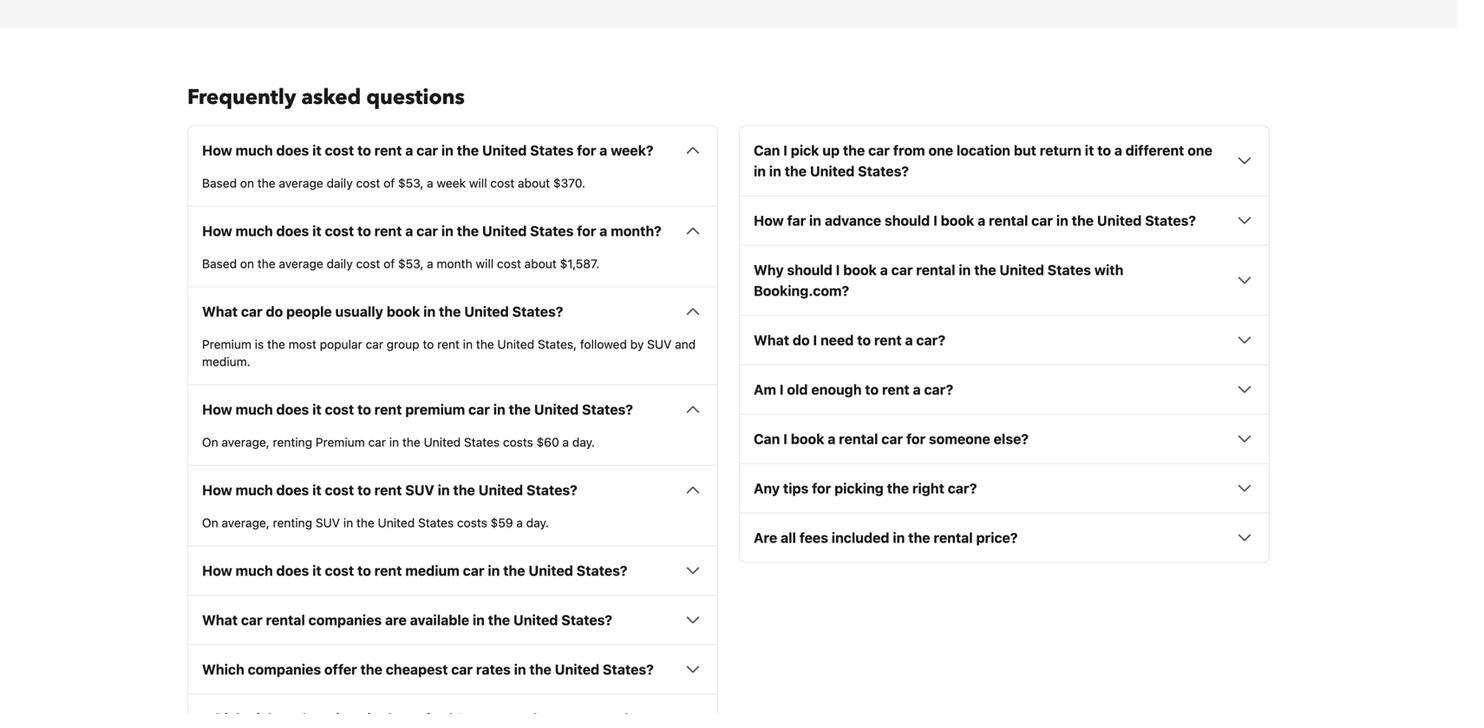 Task type: describe. For each thing, give the bounding box(es) containing it.
should inside why should i book a car rental in the united states with booking.com?
[[787, 262, 833, 278]]

am
[[754, 382, 776, 398]]

states down how much does it cost to rent suv in the united states? dropdown button
[[418, 516, 454, 530]]

rent up based on the average daily cost of $53, a week will cost about $370.
[[374, 142, 402, 159]]

medium
[[405, 563, 460, 579]]

most
[[289, 337, 317, 352]]

cheapest
[[386, 662, 448, 678]]

what car do people usually book in the united states?
[[202, 303, 563, 320]]

1 vertical spatial companies
[[248, 662, 321, 678]]

much for how much does it cost to rent premium car in the united states?
[[236, 401, 273, 418]]

can i pick up the car from one location but return it to a different one in in the united states? button
[[754, 140, 1255, 182]]

cost inside how much does it cost to rent a car in the united states for a week? dropdown button
[[325, 142, 354, 159]]

can i book a rental car for someone else? button
[[754, 429, 1255, 450]]

to right need
[[857, 332, 871, 349]]

from
[[893, 142, 925, 159]]

right
[[913, 480, 945, 497]]

in inside what car rental companies are available in the united states? dropdown button
[[473, 612, 485, 629]]

are
[[385, 612, 407, 629]]

to down on average, renting suv in the united states costs $59 a day.
[[357, 563, 371, 579]]

about for month?
[[525, 257, 557, 271]]

$53, for month?
[[398, 257, 424, 271]]

but
[[1014, 142, 1037, 159]]

rent right need
[[874, 332, 902, 349]]

how much does it cost to rent a car in the united states for a month?
[[202, 223, 662, 239]]

enough
[[811, 382, 862, 398]]

in inside how much does it cost to rent medium car in the united states? dropdown button
[[488, 563, 500, 579]]

car? for am i old enough to rent a car?
[[924, 382, 954, 398]]

to up on average, renting suv in the united states costs $59 a day.
[[357, 482, 371, 499]]

what for what car do people usually book in the united states?
[[202, 303, 238, 320]]

rates
[[476, 662, 511, 678]]

frequently
[[187, 83, 296, 112]]

for inside how much does it cost to rent a car in the united states for a week? dropdown button
[[577, 142, 596, 159]]

can for can i book a rental car for someone else?
[[754, 431, 780, 447]]

are
[[754, 530, 777, 546]]

a up can i book a rental car for someone else?
[[913, 382, 921, 398]]

cost inside how much does it cost to rent a car in the united states for a month? dropdown button
[[325, 223, 354, 239]]

1 horizontal spatial day.
[[572, 435, 595, 450]]

to inside dropdown button
[[357, 401, 371, 418]]

pick
[[791, 142, 819, 159]]

united inside "dropdown button"
[[1097, 212, 1142, 229]]

book inside what car do people usually book in the united states? dropdown button
[[387, 303, 420, 320]]

how much does it cost to rent medium car in the united states? button
[[202, 561, 704, 581]]

can i pick up the car from one location but return it to a different one in in the united states?
[[754, 142, 1213, 179]]

average, for how much does it cost to rent suv in the united states?
[[222, 516, 270, 530]]

in inside what car do people usually book in the united states? dropdown button
[[424, 303, 436, 320]]

suv inside dropdown button
[[405, 482, 434, 499]]

1 vertical spatial do
[[793, 332, 810, 349]]

daily for how much does it cost to rent a car in the united states for a week?
[[327, 176, 353, 190]]

the inside dropdown button
[[509, 401, 531, 418]]

rental inside why should i book a car rental in the united states with booking.com?
[[916, 262, 956, 278]]

how much does it cost to rent premium car in the united states?
[[202, 401, 633, 418]]

what car do people usually book in the united states? button
[[202, 301, 704, 322]]

in inside how much does it cost to rent a car in the united states for a week? dropdown button
[[441, 142, 454, 159]]

daily for how much does it cost to rent a car in the united states for a month?
[[327, 257, 353, 271]]

am i old enough to rent a car? button
[[754, 379, 1255, 400]]

how for how much does it cost to rent medium car in the united states?
[[202, 563, 232, 579]]

0 vertical spatial costs
[[503, 435, 533, 450]]

rent inside dropdown button
[[374, 401, 402, 418]]

included
[[832, 530, 890, 546]]

of for how much does it cost to rent a car in the united states for a week?
[[384, 176, 395, 190]]

car inside can i pick up the car from one location but return it to a different one in in the united states?
[[868, 142, 890, 159]]

how much does it cost to rent medium car in the united states?
[[202, 563, 628, 579]]

does for how much does it cost to rent a car in the united states for a month?
[[276, 223, 309, 239]]

average, for how much does it cost to rent premium car in the united states?
[[222, 435, 270, 450]]

how far in advance should i book a rental car in the united states?
[[754, 212, 1196, 229]]

week
[[437, 176, 466, 190]]

car inside premium is the most popular car group to rent in the united states, followed by suv and medium.
[[366, 337, 383, 352]]

on for how much does it cost to rent a car in the united states for a week?
[[240, 176, 254, 190]]

month
[[437, 257, 472, 271]]

questions
[[366, 83, 465, 112]]

how for how much does it cost to rent premium car in the united states?
[[202, 401, 232, 418]]

states inside why should i book a car rental in the united states with booking.com?
[[1048, 262, 1091, 278]]

car? for what do i need to rent a car?
[[916, 332, 946, 349]]

on for how much does it cost to rent premium car in the united states?
[[202, 435, 218, 450]]

0 vertical spatial companies
[[309, 612, 382, 629]]

states? inside can i pick up the car from one location but return it to a different one in in the united states?
[[858, 163, 909, 179]]

will for week?
[[469, 176, 487, 190]]

asked
[[301, 83, 361, 112]]

a left "month"
[[427, 257, 433, 271]]

what do i need to rent a car? button
[[754, 330, 1255, 351]]

for inside can i book a rental car for someone else? "dropdown button"
[[907, 431, 926, 447]]

a down can i pick up the car from one location but return it to a different one in in the united states?
[[978, 212, 986, 229]]

premium
[[405, 401, 465, 418]]

a right $59
[[516, 516, 523, 530]]

popular
[[320, 337, 362, 352]]

booking.com?
[[754, 283, 849, 299]]

much for how much does it cost to rent a car in the united states for a month?
[[236, 223, 273, 239]]

location
[[957, 142, 1011, 159]]

any tips for picking the right car? button
[[754, 478, 1255, 499]]

how much does it cost to rent suv in the united states?
[[202, 482, 578, 499]]

i up tips
[[784, 431, 788, 447]]

does for how much does it cost to rent suv in the united states?
[[276, 482, 309, 499]]

available
[[410, 612, 469, 629]]

old
[[787, 382, 808, 398]]

2 vertical spatial suv
[[316, 516, 340, 530]]

far
[[787, 212, 806, 229]]

cost inside how much does it cost to rent medium car in the united states? dropdown button
[[325, 563, 354, 579]]

much for how much does it cost to rent a car in the united states for a week?
[[236, 142, 273, 159]]

any tips for picking the right car?
[[754, 480, 977, 497]]

how much does it cost to rent suv in the united states? button
[[202, 480, 704, 501]]

what car rental companies are available in the united states?
[[202, 612, 612, 629]]

can i book a rental car for someone else?
[[754, 431, 1029, 447]]

someone
[[929, 431, 991, 447]]

which
[[202, 662, 244, 678]]

a inside why should i book a car rental in the united states with booking.com?
[[880, 262, 888, 278]]

am i old enough to rent a car?
[[754, 382, 954, 398]]

a left week
[[427, 176, 433, 190]]

car inside why should i book a car rental in the united states with booking.com?
[[891, 262, 913, 278]]

week?
[[611, 142, 654, 159]]

medium.
[[202, 355, 250, 369]]

1 vertical spatial premium
[[316, 435, 365, 450]]

are all fees included in the rental price?
[[754, 530, 1018, 546]]

premium is the most popular car group to rent in the united states, followed by suv and medium.
[[202, 337, 696, 369]]

cost inside how much does it cost to rent suv in the united states? dropdown button
[[325, 482, 354, 499]]

it for how much does it cost to rent suv in the united states?
[[312, 482, 322, 499]]

it for how much does it cost to rent a car in the united states for a month?
[[312, 223, 322, 239]]

a left month?
[[600, 223, 608, 239]]

in inside are all fees included in the rental price? "dropdown button"
[[893, 530, 905, 546]]

cost up usually
[[356, 257, 380, 271]]

with
[[1095, 262, 1124, 278]]

how for how much does it cost to rent suv in the united states?
[[202, 482, 232, 499]]

based on the average daily cost of $53, a week will cost about $370.
[[202, 176, 586, 190]]

united inside why should i book a car rental in the united states with booking.com?
[[1000, 262, 1044, 278]]

how much does it cost to rent premium car in the united states? button
[[202, 399, 704, 420]]

a up the based on the average daily cost of $53, a month will cost about $1,587.
[[405, 223, 413, 239]]

premium inside premium is the most popular car group to rent in the united states, followed by suv and medium.
[[202, 337, 252, 352]]

car inside dropdown button
[[469, 401, 490, 418]]

much for how much does it cost to rent suv in the united states?
[[236, 482, 273, 499]]

people
[[286, 303, 332, 320]]

picking
[[835, 480, 884, 497]]

any
[[754, 480, 780, 497]]

the inside dropdown button
[[887, 480, 909, 497]]

a down enough at the bottom of page
[[828, 431, 836, 447]]

based for how much does it cost to rent a car in the united states for a month?
[[202, 257, 237, 271]]

a down why should i book a car rental in the united states with booking.com? on the right of the page
[[905, 332, 913, 349]]

book inside how far in advance should i book a rental car in the united states? "dropdown button"
[[941, 212, 975, 229]]

states up $1,587.
[[530, 223, 574, 239]]

fees
[[800, 530, 828, 546]]

i inside can i pick up the car from one location but return it to a different one in in the united states?
[[784, 142, 788, 159]]

else?
[[994, 431, 1029, 447]]

month?
[[611, 223, 662, 239]]

need
[[821, 332, 854, 349]]



Task type: vqa. For each thing, say whether or not it's contained in the screenshot.
Tower
no



Task type: locate. For each thing, give the bounding box(es) containing it.
it
[[312, 142, 322, 159], [1085, 142, 1094, 159], [312, 223, 322, 239], [312, 401, 322, 418], [312, 482, 322, 499], [312, 563, 322, 579]]

to up on average, renting premium car in the united states costs $60 a day.
[[357, 401, 371, 418]]

why should i book a car rental in the united states with booking.com? button
[[754, 260, 1255, 301]]

what up which
[[202, 612, 238, 629]]

cost down asked
[[325, 142, 354, 159]]

0 vertical spatial will
[[469, 176, 487, 190]]

should
[[885, 212, 930, 229], [787, 262, 833, 278]]

book up why should i book a car rental in the united states with booking.com? on the right of the page
[[941, 212, 975, 229]]

0 vertical spatial average
[[279, 176, 323, 190]]

a up based on the average daily cost of $53, a week will cost about $370.
[[405, 142, 413, 159]]

about for week?
[[518, 176, 550, 190]]

about left $1,587.
[[525, 257, 557, 271]]

1 vertical spatial on
[[240, 257, 254, 271]]

2 one from the left
[[1188, 142, 1213, 159]]

cost up the based on the average daily cost of $53, a month will cost about $1,587.
[[325, 223, 354, 239]]

rent down what car do people usually book in the united states? dropdown button
[[437, 337, 460, 352]]

book down old
[[791, 431, 825, 447]]

renting
[[273, 435, 312, 450], [273, 516, 312, 530]]

it inside dropdown button
[[312, 401, 322, 418]]

rent left the medium
[[374, 563, 402, 579]]

cost right week
[[490, 176, 515, 190]]

it for how much does it cost to rent a car in the united states for a week?
[[312, 142, 322, 159]]

how much does it cost to rent a car in the united states for a week?
[[202, 142, 654, 159]]

5 much from the top
[[236, 563, 273, 579]]

1 vertical spatial will
[[476, 257, 494, 271]]

0 vertical spatial renting
[[273, 435, 312, 450]]

what
[[202, 303, 238, 320], [754, 332, 789, 349], [202, 612, 238, 629]]

advance
[[825, 212, 881, 229]]

1 vertical spatial can
[[754, 431, 780, 447]]

for inside how much does it cost to rent a car in the united states for a month? dropdown button
[[577, 223, 596, 239]]

0 horizontal spatial costs
[[457, 516, 487, 530]]

what up "medium." on the left of the page
[[202, 303, 238, 320]]

the inside why should i book a car rental in the united states with booking.com?
[[974, 262, 996, 278]]

1 horizontal spatial do
[[793, 332, 810, 349]]

tips
[[783, 480, 809, 497]]

1 horizontal spatial costs
[[503, 435, 533, 450]]

0 horizontal spatial one
[[929, 142, 953, 159]]

1 vertical spatial suv
[[405, 482, 434, 499]]

on for how much does it cost to rent a car in the united states for a month?
[[240, 257, 254, 271]]

i up why should i book a car rental in the united states with booking.com? on the right of the page
[[934, 212, 938, 229]]

how for how much does it cost to rent a car in the united states for a month?
[[202, 223, 232, 239]]

should inside "dropdown button"
[[885, 212, 930, 229]]

of up what car do people usually book in the united states?
[[384, 257, 395, 271]]

to right group
[[423, 337, 434, 352]]

0 vertical spatial do
[[266, 303, 283, 320]]

frequently asked questions
[[187, 83, 465, 112]]

in inside how much does it cost to rent suv in the united states? dropdown button
[[438, 482, 450, 499]]

2 vertical spatial what
[[202, 612, 238, 629]]

1 daily from the top
[[327, 176, 353, 190]]

it for how much does it cost to rent medium car in the united states?
[[312, 563, 322, 579]]

what for what do i need to rent a car?
[[754, 332, 789, 349]]

suv down how much does it cost to rent suv in the united states?
[[316, 516, 340, 530]]

price?
[[976, 530, 1018, 546]]

0 horizontal spatial day.
[[526, 516, 549, 530]]

1 vertical spatial day.
[[526, 516, 549, 530]]

does for how much does it cost to rent a car in the united states for a week?
[[276, 142, 309, 159]]

i left old
[[780, 382, 784, 398]]

why should i book a car rental in the united states with booking.com?
[[754, 262, 1124, 299]]

1 vertical spatial based
[[202, 257, 237, 271]]

$59
[[491, 516, 513, 530]]

it inside can i pick up the car from one location but return it to a different one in in the united states?
[[1085, 142, 1094, 159]]

1 renting from the top
[[273, 435, 312, 450]]

a down "advance"
[[880, 262, 888, 278]]

rent up the based on the average daily cost of $53, a month will cost about $1,587.
[[374, 223, 402, 239]]

are all fees included in the rental price? button
[[754, 528, 1255, 549]]

0 vertical spatial suv
[[647, 337, 672, 352]]

$370.
[[553, 176, 586, 190]]

one right from
[[929, 142, 953, 159]]

3 much from the top
[[236, 401, 273, 418]]

is
[[255, 337, 264, 352]]

much
[[236, 142, 273, 159], [236, 223, 273, 239], [236, 401, 273, 418], [236, 482, 273, 499], [236, 563, 273, 579]]

car? up someone
[[924, 382, 954, 398]]

$53, down how much does it cost to rent a car in the united states for a week?
[[398, 176, 424, 190]]

1 average, from the top
[[222, 435, 270, 450]]

how inside dropdown button
[[202, 401, 232, 418]]

average for how much does it cost to rent a car in the united states for a month?
[[279, 257, 323, 271]]

0 vertical spatial on
[[240, 176, 254, 190]]

car?
[[916, 332, 946, 349], [924, 382, 954, 398], [948, 480, 977, 497]]

by
[[630, 337, 644, 352]]

of down how much does it cost to rent a car in the united states for a week?
[[384, 176, 395, 190]]

how much does it cost to rent a car in the united states for a week? button
[[202, 140, 704, 161]]

costs left $60
[[503, 435, 533, 450]]

daily
[[327, 176, 353, 190], [327, 257, 353, 271]]

5 does from the top
[[276, 563, 309, 579]]

premium
[[202, 337, 252, 352], [316, 435, 365, 450]]

cost down on average, renting suv in the united states costs $59 a day.
[[325, 563, 354, 579]]

different
[[1126, 142, 1185, 159]]

1 vertical spatial $53,
[[398, 257, 424, 271]]

$60
[[537, 435, 559, 450]]

2 on from the top
[[202, 516, 218, 530]]

a right $60
[[563, 435, 569, 450]]

1 horizontal spatial premium
[[316, 435, 365, 450]]

0 vertical spatial day.
[[572, 435, 595, 450]]

why
[[754, 262, 784, 278]]

suv right the by
[[647, 337, 672, 352]]

1 horizontal spatial one
[[1188, 142, 1213, 159]]

1 one from the left
[[929, 142, 953, 159]]

1 can from the top
[[754, 142, 780, 159]]

and
[[675, 337, 696, 352]]

1 horizontal spatial should
[[885, 212, 930, 229]]

does inside dropdown button
[[276, 401, 309, 418]]

cost right "month"
[[497, 257, 521, 271]]

1 $53, from the top
[[398, 176, 424, 190]]

2 average from the top
[[279, 257, 323, 271]]

it for how much does it cost to rent premium car in the united states?
[[312, 401, 322, 418]]

do
[[266, 303, 283, 320], [793, 332, 810, 349]]

1 does from the top
[[276, 142, 309, 159]]

on
[[202, 435, 218, 450], [202, 516, 218, 530]]

0 vertical spatial on
[[202, 435, 218, 450]]

cost up on average, renting suv in the united states costs $59 a day.
[[325, 482, 354, 499]]

0 horizontal spatial should
[[787, 262, 833, 278]]

what car rental companies are available in the united states? button
[[202, 610, 704, 631]]

in inside which companies offer the cheapest car rates  in the united states? dropdown button
[[514, 662, 526, 678]]

it down frequently asked questions
[[312, 142, 322, 159]]

$53, down how much does it cost to rent a car in the united states for a month?
[[398, 257, 424, 271]]

1 average from the top
[[279, 176, 323, 190]]

does
[[276, 142, 309, 159], [276, 223, 309, 239], [276, 401, 309, 418], [276, 482, 309, 499], [276, 563, 309, 579]]

1 vertical spatial average
[[279, 257, 323, 271]]

on
[[240, 176, 254, 190], [240, 257, 254, 271]]

2 average, from the top
[[222, 516, 270, 530]]

0 vertical spatial car?
[[916, 332, 946, 349]]

does for how much does it cost to rent medium car in the united states?
[[276, 563, 309, 579]]

for up $1,587.
[[577, 223, 596, 239]]

cost inside how much does it cost to rent premium car in the united states? dropdown button
[[325, 401, 354, 418]]

3 does from the top
[[276, 401, 309, 418]]

daily down asked
[[327, 176, 353, 190]]

how for how far in advance should i book a rental car in the united states?
[[754, 212, 784, 229]]

on average, renting suv in the united states costs $59 a day.
[[202, 516, 549, 530]]

can for can i pick up the car from one location but return it to a different one in in the united states?
[[754, 142, 780, 159]]

1 vertical spatial on
[[202, 516, 218, 530]]

states down how much does it cost to rent premium car in the united states? dropdown button
[[464, 435, 500, 450]]

rent up on average, renting suv in the united states costs $59 a day.
[[374, 482, 402, 499]]

suv
[[647, 337, 672, 352], [405, 482, 434, 499], [316, 516, 340, 530]]

0 vertical spatial should
[[885, 212, 930, 229]]

in inside why should i book a car rental in the united states with booking.com?
[[959, 262, 971, 278]]

daily up usually
[[327, 257, 353, 271]]

does for how much does it cost to rent premium car in the united states?
[[276, 401, 309, 418]]

1 on from the top
[[202, 435, 218, 450]]

1 vertical spatial daily
[[327, 257, 353, 271]]

0 vertical spatial daily
[[327, 176, 353, 190]]

2 much from the top
[[236, 223, 273, 239]]

car? inside dropdown button
[[948, 480, 977, 497]]

0 horizontal spatial premium
[[202, 337, 252, 352]]

0 vertical spatial $53,
[[398, 176, 424, 190]]

$53,
[[398, 176, 424, 190], [398, 257, 424, 271]]

a
[[405, 142, 413, 159], [600, 142, 608, 159], [1115, 142, 1123, 159], [427, 176, 433, 190], [978, 212, 986, 229], [405, 223, 413, 239], [600, 223, 608, 239], [427, 257, 433, 271], [880, 262, 888, 278], [905, 332, 913, 349], [913, 382, 921, 398], [828, 431, 836, 447], [563, 435, 569, 450], [516, 516, 523, 530]]

much inside dropdown button
[[236, 401, 273, 418]]

1 vertical spatial renting
[[273, 516, 312, 530]]

will for month?
[[476, 257, 494, 271]]

1 vertical spatial of
[[384, 257, 395, 271]]

how much does it cost to rent a car in the united states for a month? button
[[202, 221, 704, 241]]

companies up "offer"
[[309, 612, 382, 629]]

2 renting from the top
[[273, 516, 312, 530]]

suv inside premium is the most popular car group to rent in the united states, followed by suv and medium.
[[647, 337, 672, 352]]

1 of from the top
[[384, 176, 395, 190]]

2 vertical spatial car?
[[948, 480, 977, 497]]

states? inside dropdown button
[[582, 401, 633, 418]]

united inside premium is the most popular car group to rent in the united states, followed by suv and medium.
[[498, 337, 535, 352]]

for right tips
[[812, 480, 831, 497]]

it up people
[[312, 223, 322, 239]]

can left the pick
[[754, 142, 780, 159]]

renting for how much does it cost to rent premium car in the united states?
[[273, 435, 312, 450]]

2 horizontal spatial suv
[[647, 337, 672, 352]]

companies
[[309, 612, 382, 629], [248, 662, 321, 678]]

up
[[823, 142, 840, 159]]

1 horizontal spatial suv
[[405, 482, 434, 499]]

should right "advance"
[[885, 212, 930, 229]]

0 vertical spatial about
[[518, 176, 550, 190]]

0 vertical spatial based
[[202, 176, 237, 190]]

it down on average, renting suv in the united states costs $59 a day.
[[312, 563, 322, 579]]

return
[[1040, 142, 1082, 159]]

to right return
[[1098, 142, 1111, 159]]

rent inside premium is the most popular car group to rent in the united states, followed by suv and medium.
[[437, 337, 460, 352]]

united inside dropdown button
[[534, 401, 579, 418]]

do left need
[[793, 332, 810, 349]]

$1,587.
[[560, 257, 600, 271]]

day. right $59
[[526, 516, 549, 530]]

rent up on average, renting premium car in the united states costs $60 a day.
[[374, 401, 402, 418]]

for left someone
[[907, 431, 926, 447]]

which companies offer the cheapest car rates  in the united states?
[[202, 662, 654, 678]]

based on the average daily cost of $53, a month will cost about $1,587.
[[202, 257, 600, 271]]

car? down why should i book a car rental in the united states with booking.com? on the right of the page
[[916, 332, 946, 349]]

average for how much does it cost to rent a car in the united states for a week?
[[279, 176, 323, 190]]

in inside how much does it cost to rent premium car in the united states? dropdown button
[[493, 401, 506, 418]]

0 vertical spatial average,
[[222, 435, 270, 450]]

companies left "offer"
[[248, 662, 321, 678]]

it up on average, renting suv in the united states costs $59 a day.
[[312, 482, 322, 499]]

2 on from the top
[[240, 257, 254, 271]]

in inside premium is the most popular car group to rent in the united states, followed by suv and medium.
[[463, 337, 473, 352]]

0 vertical spatial premium
[[202, 337, 252, 352]]

to inside premium is the most popular car group to rent in the united states, followed by suv and medium.
[[423, 337, 434, 352]]

0 vertical spatial can
[[754, 142, 780, 159]]

states up $370.
[[530, 142, 574, 159]]

cost down popular
[[325, 401, 354, 418]]

should up booking.com?
[[787, 262, 833, 278]]

about
[[518, 176, 550, 190], [525, 257, 557, 271]]

it down most
[[312, 401, 322, 418]]

can
[[754, 142, 780, 159], [754, 431, 780, 447]]

suv down on average, renting premium car in the united states costs $60 a day.
[[405, 482, 434, 499]]

i
[[784, 142, 788, 159], [934, 212, 938, 229], [836, 262, 840, 278], [813, 332, 817, 349], [780, 382, 784, 398], [784, 431, 788, 447]]

based for how much does it cost to rent a car in the united states for a week?
[[202, 176, 237, 190]]

2 daily from the top
[[327, 257, 353, 271]]

to up the based on the average daily cost of $53, a month will cost about $1,587.
[[357, 223, 371, 239]]

how
[[202, 142, 232, 159], [754, 212, 784, 229], [202, 223, 232, 239], [202, 401, 232, 418], [202, 482, 232, 499], [202, 563, 232, 579]]

i inside why should i book a car rental in the united states with booking.com?
[[836, 262, 840, 278]]

0 horizontal spatial do
[[266, 303, 283, 320]]

usually
[[335, 303, 383, 320]]

car? right "right"
[[948, 480, 977, 497]]

will right week
[[469, 176, 487, 190]]

cost down how much does it cost to rent a car in the united states for a week?
[[356, 176, 380, 190]]

book inside can i book a rental car for someone else? "dropdown button"
[[791, 431, 825, 447]]

much for how much does it cost to rent medium car in the united states?
[[236, 563, 273, 579]]

can inside can i book a rental car for someone else? "dropdown button"
[[754, 431, 780, 447]]

will right "month"
[[476, 257, 494, 271]]

followed
[[580, 337, 627, 352]]

1 vertical spatial average,
[[222, 516, 270, 530]]

it right return
[[1085, 142, 1094, 159]]

all
[[781, 530, 796, 546]]

4 much from the top
[[236, 482, 273, 499]]

book up group
[[387, 303, 420, 320]]

costs left $59
[[457, 516, 487, 530]]

what for what car rental companies are available in the united states?
[[202, 612, 238, 629]]

a left different on the right of the page
[[1115, 142, 1123, 159]]

the
[[457, 142, 479, 159], [843, 142, 865, 159], [785, 163, 807, 179], [257, 176, 276, 190], [1072, 212, 1094, 229], [457, 223, 479, 239], [257, 257, 276, 271], [974, 262, 996, 278], [439, 303, 461, 320], [267, 337, 285, 352], [476, 337, 494, 352], [509, 401, 531, 418], [402, 435, 421, 450], [887, 480, 909, 497], [453, 482, 475, 499], [356, 516, 375, 530], [908, 530, 930, 546], [503, 563, 525, 579], [488, 612, 510, 629], [360, 662, 383, 678], [530, 662, 552, 678]]

how for how much does it cost to rent a car in the united states for a week?
[[202, 142, 232, 159]]

premium up "medium." on the left of the page
[[202, 337, 252, 352]]

book inside why should i book a car rental in the united states with booking.com?
[[843, 262, 877, 278]]

4 does from the top
[[276, 482, 309, 499]]

1 much from the top
[[236, 142, 273, 159]]

states left the with
[[1048, 262, 1091, 278]]

1 vertical spatial costs
[[457, 516, 487, 530]]

i left need
[[813, 332, 817, 349]]

will
[[469, 176, 487, 190], [476, 257, 494, 271]]

cost
[[325, 142, 354, 159], [356, 176, 380, 190], [490, 176, 515, 190], [325, 223, 354, 239], [356, 257, 380, 271], [497, 257, 521, 271], [325, 401, 354, 418], [325, 482, 354, 499], [325, 563, 354, 579]]

2 can from the top
[[754, 431, 780, 447]]

average
[[279, 176, 323, 190], [279, 257, 323, 271]]

states? inside "dropdown button"
[[1145, 212, 1196, 229]]

i up booking.com?
[[836, 262, 840, 278]]

1 vertical spatial should
[[787, 262, 833, 278]]

book down "advance"
[[843, 262, 877, 278]]

0 vertical spatial of
[[384, 176, 395, 190]]

rent up can i book a rental car for someone else?
[[882, 382, 910, 398]]

to right enough at the bottom of page
[[865, 382, 879, 398]]

1 based from the top
[[202, 176, 237, 190]]

1 on from the top
[[240, 176, 254, 190]]

one right different on the right of the page
[[1188, 142, 1213, 159]]

for up $370.
[[577, 142, 596, 159]]

i left the pick
[[784, 142, 788, 159]]

a left week?
[[600, 142, 608, 159]]

on average, renting premium car in the united states costs $60 a day.
[[202, 435, 595, 450]]

0 vertical spatial what
[[202, 303, 238, 320]]

to up based on the average daily cost of $53, a week will cost about $370.
[[357, 142, 371, 159]]

1 vertical spatial what
[[754, 332, 789, 349]]

states?
[[858, 163, 909, 179], [1145, 212, 1196, 229], [512, 303, 563, 320], [582, 401, 633, 418], [527, 482, 578, 499], [577, 563, 628, 579], [561, 612, 612, 629], [603, 662, 654, 678]]

which companies offer the cheapest car rates  in the united states? button
[[202, 660, 704, 680]]

what do i need to rent a car?
[[754, 332, 946, 349]]

1 vertical spatial about
[[525, 257, 557, 271]]

2 based from the top
[[202, 257, 237, 271]]

united
[[482, 142, 527, 159], [810, 163, 855, 179], [1097, 212, 1142, 229], [482, 223, 527, 239], [1000, 262, 1044, 278], [464, 303, 509, 320], [498, 337, 535, 352], [534, 401, 579, 418], [424, 435, 461, 450], [479, 482, 523, 499], [378, 516, 415, 530], [529, 563, 573, 579], [513, 612, 558, 629], [555, 662, 600, 678]]

how far in advance should i book a rental car in the united states? button
[[754, 210, 1255, 231]]

states
[[530, 142, 574, 159], [530, 223, 574, 239], [1048, 262, 1091, 278], [464, 435, 500, 450], [418, 516, 454, 530]]

how inside "dropdown button"
[[754, 212, 784, 229]]

one
[[929, 142, 953, 159], [1188, 142, 1213, 159]]

offer
[[324, 662, 357, 678]]

in inside how much does it cost to rent a car in the united states for a month? dropdown button
[[441, 223, 454, 239]]

0 horizontal spatial suv
[[316, 516, 340, 530]]

can up any
[[754, 431, 780, 447]]

2 of from the top
[[384, 257, 395, 271]]

$53, for week?
[[398, 176, 424, 190]]

what up the am
[[754, 332, 789, 349]]

united inside can i pick up the car from one location but return it to a different one in in the united states?
[[810, 163, 855, 179]]

2 does from the top
[[276, 223, 309, 239]]

for inside any tips for picking the right car? dropdown button
[[812, 480, 831, 497]]

day. right $60
[[572, 435, 595, 450]]

can inside can i pick up the car from one location but return it to a different one in in the united states?
[[754, 142, 780, 159]]

renting for how much does it cost to rent suv in the united states?
[[273, 516, 312, 530]]

about left $370.
[[518, 176, 550, 190]]

2 $53, from the top
[[398, 257, 424, 271]]

on for how much does it cost to rent suv in the united states?
[[202, 516, 218, 530]]

of for how much does it cost to rent a car in the united states for a month?
[[384, 257, 395, 271]]

do left people
[[266, 303, 283, 320]]

to inside can i pick up the car from one location but return it to a different one in in the united states?
[[1098, 142, 1111, 159]]

premium up how much does it cost to rent suv in the united states?
[[316, 435, 365, 450]]

group
[[387, 337, 420, 352]]

states,
[[538, 337, 577, 352]]

1 vertical spatial car?
[[924, 382, 954, 398]]

a inside can i pick up the car from one location but return it to a different one in in the united states?
[[1115, 142, 1123, 159]]



